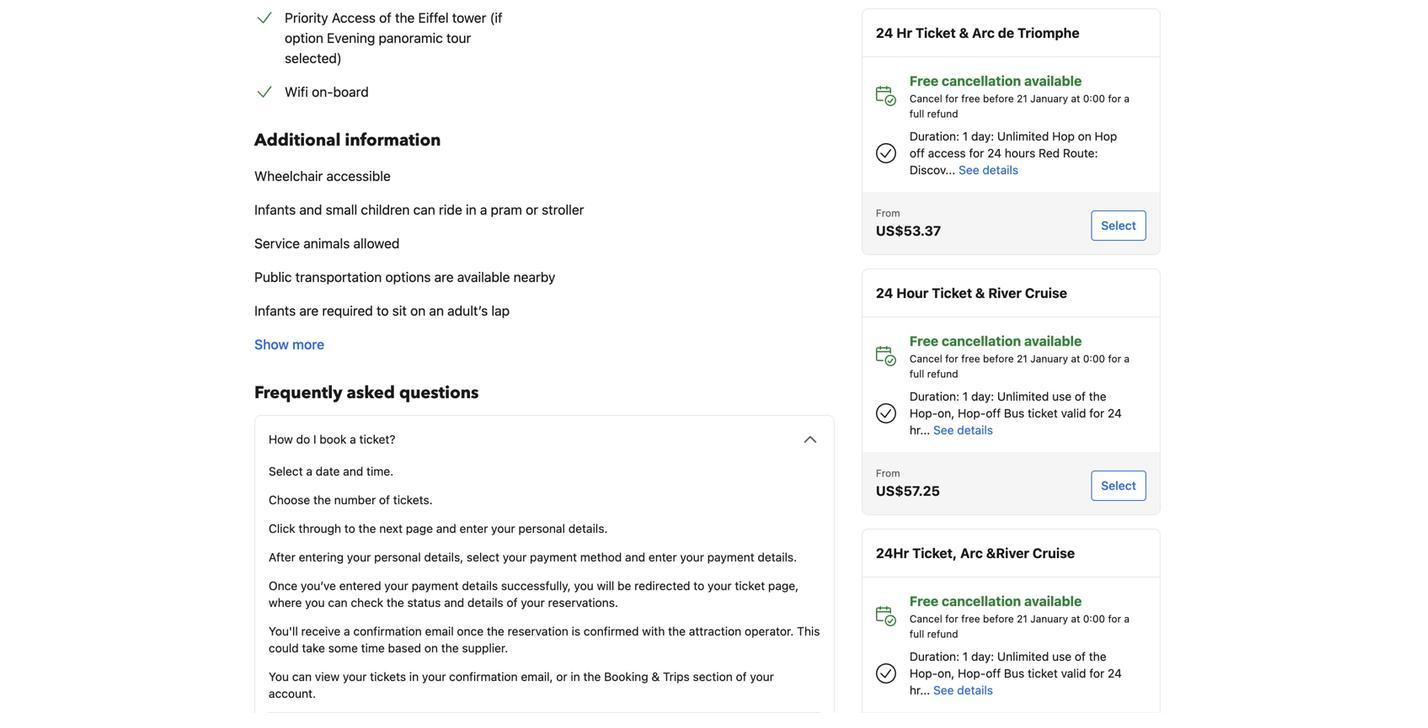 Task type: locate. For each thing, give the bounding box(es) containing it.
details.
[[569, 522, 608, 536], [758, 551, 797, 565]]

details. up method
[[569, 522, 608, 536]]

1 january from the top
[[1031, 93, 1069, 104]]

21 up hours
[[1017, 93, 1028, 104]]

2 cancellation from the top
[[942, 333, 1021, 349]]

1 vertical spatial duration: 1 day: unlimited use of the hop-on, hop-off bus ticket valid for 24 hr...
[[910, 650, 1122, 698]]

1 1 from the top
[[963, 129, 968, 143]]

0 horizontal spatial to
[[345, 522, 355, 536]]

personal down next
[[374, 551, 421, 565]]

unlimited for de
[[998, 129, 1049, 143]]

hop up the red
[[1053, 129, 1075, 143]]

confirmation inside 'you'll receive a confirmation email once the reservation is confirmed with the attraction operator. this could take some time based on the supplier.'
[[353, 625, 422, 639]]

can
[[413, 202, 436, 218], [328, 596, 348, 610], [292, 670, 312, 684]]

2 vertical spatial at
[[1071, 613, 1081, 625]]

0 horizontal spatial you
[[305, 596, 325, 610]]

2 vertical spatial refund
[[927, 629, 959, 640]]

ticket,
[[913, 546, 957, 562]]

see details for us$57.25
[[934, 423, 994, 437]]

0 vertical spatial details.
[[569, 522, 608, 536]]

free
[[962, 93, 981, 104], [962, 353, 981, 365], [962, 613, 981, 625]]

cancellation down 24 hr ticket & arc de triomphe
[[942, 73, 1021, 89]]

confirmed
[[584, 625, 639, 639]]

1 horizontal spatial hop
[[1095, 129, 1118, 143]]

on up route:
[[1078, 129, 1092, 143]]

your right select on the left
[[503, 551, 527, 565]]

free down the 24hr ticket, arc &river cruise
[[962, 613, 981, 625]]

day: for us$53.37
[[972, 129, 995, 143]]

free cancellation available cancel for free before 21 january at 0:00 for a full refund up hours
[[910, 73, 1130, 120]]

1 hr... from the top
[[910, 423, 931, 437]]

1 vertical spatial use
[[1053, 650, 1072, 664]]

select a date and time.
[[269, 465, 394, 479]]

or inside you can view your tickets in your confirmation email, or in the booking & trips section of your account.
[[556, 670, 568, 684]]

2 vertical spatial to
[[694, 579, 705, 593]]

ticket right hour
[[932, 285, 973, 301]]

1 vertical spatial day:
[[972, 390, 995, 404]]

check
[[351, 596, 384, 610]]

2 vertical spatial free
[[962, 613, 981, 625]]

for inside duration: 1 day: unlimited hop on hop off access for 24 hours  red route: discov...
[[969, 146, 985, 160]]

how
[[269, 433, 293, 447]]

duration: for us$57.25
[[910, 390, 960, 404]]

us$57.25
[[876, 483, 940, 499]]

in right tickets
[[409, 670, 419, 684]]

0 vertical spatial duration: 1 day: unlimited use of the hop-on, hop-off bus ticket valid for 24 hr...
[[910, 390, 1122, 437]]

0 vertical spatial from
[[876, 207, 901, 219]]

1 vertical spatial full
[[910, 368, 925, 380]]

2 at from the top
[[1071, 353, 1081, 365]]

in right email,
[[571, 670, 580, 684]]

2 vertical spatial 21
[[1017, 613, 1028, 625]]

page,
[[768, 579, 799, 593]]

0 vertical spatial day:
[[972, 129, 995, 143]]

3 at from the top
[[1071, 613, 1081, 625]]

2 free cancellation available cancel for free before 21 january at 0:00 for a full refund from the top
[[910, 333, 1130, 380]]

0 vertical spatial cruise
[[1025, 285, 1068, 301]]

arc left the de in the top right of the page
[[972, 25, 995, 41]]

free up access
[[962, 93, 981, 104]]

cancel up access
[[910, 93, 943, 104]]

0 horizontal spatial or
[[526, 202, 538, 218]]

cruise
[[1025, 285, 1068, 301], [1033, 546, 1075, 562]]

duration: 1 day: unlimited use of the hop-on, hop-off bus ticket valid for 24 hr...
[[910, 390, 1122, 437], [910, 650, 1122, 698]]

before up duration: 1 day: unlimited hop on hop off access for 24 hours  red route: discov...
[[983, 93, 1014, 104]]

from inside from us$53.37
[[876, 207, 901, 219]]

enter up redirected
[[649, 551, 677, 565]]

1 vertical spatial can
[[328, 596, 348, 610]]

1 vertical spatial bus
[[1004, 667, 1025, 681]]

3 0:00 from the top
[[1083, 613, 1106, 625]]

duration:
[[910, 129, 960, 143], [910, 390, 960, 404], [910, 650, 960, 664]]

2 21 from the top
[[1017, 353, 1028, 365]]

hr... for ticket,
[[910, 684, 931, 698]]

wheelchair
[[254, 168, 323, 184]]

entered
[[339, 579, 381, 593]]

of
[[379, 10, 392, 26], [1075, 390, 1086, 404], [379, 493, 390, 507], [507, 596, 518, 610], [1075, 650, 1086, 664], [736, 670, 747, 684]]

2 vertical spatial 0:00
[[1083, 613, 1106, 625]]

1 vertical spatial 0:00
[[1083, 353, 1106, 365]]

2 vertical spatial january
[[1031, 613, 1069, 625]]

payment up attraction
[[708, 551, 755, 565]]

number
[[334, 493, 376, 507]]

0 vertical spatial infants
[[254, 202, 296, 218]]

january for de
[[1031, 93, 1069, 104]]

you
[[574, 579, 594, 593], [305, 596, 325, 610]]

& left the de in the top right of the page
[[959, 25, 969, 41]]

on,
[[938, 407, 955, 420], [938, 667, 955, 681]]

before for cruise
[[983, 353, 1014, 365]]

how do i book a ticket? button
[[269, 430, 821, 450]]

2 vertical spatial 1
[[963, 650, 968, 664]]

enter
[[460, 522, 488, 536], [649, 551, 677, 565]]

1 valid from the top
[[1061, 407, 1087, 420]]

personal
[[519, 522, 565, 536], [374, 551, 421, 565]]

0 horizontal spatial in
[[409, 670, 419, 684]]

0 vertical spatial ticket
[[1028, 407, 1058, 420]]

cancellation down 24 hour ticket & river cruise
[[942, 333, 1021, 349]]

questions
[[399, 382, 479, 405]]

to left sit
[[377, 303, 389, 319]]

2 free from the top
[[910, 333, 939, 349]]

2 vertical spatial on
[[425, 642, 438, 656]]

payment inside once you've entered your payment details successfully, you will be redirected to your ticket page, where you can check the status and details of your reservations.
[[412, 579, 459, 593]]

additional information
[[254, 129, 441, 152]]

see for us$57.25
[[934, 423, 954, 437]]

personal up after entering your personal details, select your payment method and enter your payment details. at the bottom of page
[[519, 522, 565, 536]]

enter up select on the left
[[460, 522, 488, 536]]

select
[[1102, 219, 1137, 233], [269, 465, 303, 479], [1102, 479, 1137, 493]]

2 0:00 from the top
[[1083, 353, 1106, 365]]

0 vertical spatial arc
[[972, 25, 995, 41]]

2 free from the top
[[962, 353, 981, 365]]

can inside you can view your tickets in your confirmation email, or in the booking & trips section of your account.
[[292, 670, 312, 684]]

1 21 from the top
[[1017, 93, 1028, 104]]

0 vertical spatial 1
[[963, 129, 968, 143]]

free cancellation available cancel for free before 21 january at 0:00 for a full refund
[[910, 73, 1130, 120], [910, 333, 1130, 380], [910, 594, 1130, 640]]

1 inside duration: 1 day: unlimited hop on hop off access for 24 hours  red route: discov...
[[963, 129, 968, 143]]

1 vertical spatial infants
[[254, 303, 296, 319]]

1 select button from the top
[[1091, 211, 1147, 241]]

confirmation up the 'time'
[[353, 625, 422, 639]]

on right sit
[[410, 303, 426, 319]]

2 unlimited from the top
[[998, 390, 1049, 404]]

2 on, from the top
[[938, 667, 955, 681]]

hop up route:
[[1095, 129, 1118, 143]]

0 vertical spatial valid
[[1061, 407, 1087, 420]]

1 vertical spatial 1
[[963, 390, 968, 404]]

ticket
[[1028, 407, 1058, 420], [735, 579, 765, 593], [1028, 667, 1058, 681]]

in
[[466, 202, 477, 218], [409, 670, 419, 684], [571, 670, 580, 684]]

and left small
[[299, 202, 322, 218]]

available for 24hr ticket, arc &river cruise
[[1025, 594, 1082, 610]]

21 down river
[[1017, 353, 1028, 365]]

payment up the status
[[412, 579, 459, 593]]

1 vertical spatial free
[[962, 353, 981, 365]]

0 vertical spatial free
[[962, 93, 981, 104]]

panoramic
[[379, 30, 443, 46]]

2 valid from the top
[[1061, 667, 1087, 681]]

before down &river
[[983, 613, 1014, 625]]

free down hr
[[910, 73, 939, 89]]

0 vertical spatial personal
[[519, 522, 565, 536]]

your down operator.
[[750, 670, 774, 684]]

cruise right &river
[[1033, 546, 1075, 562]]

free cancellation available cancel for free before 21 january at 0:00 for a full refund down river
[[910, 333, 1130, 380]]

see details
[[959, 163, 1019, 177], [934, 423, 994, 437], [934, 684, 994, 698]]

1 full from the top
[[910, 108, 925, 120]]

ticket?
[[359, 433, 396, 447]]

can left the ride
[[413, 202, 436, 218]]

valid for 24 hour ticket & river cruise
[[1061, 407, 1087, 420]]

1 vertical spatial january
[[1031, 353, 1069, 365]]

from up us$57.25
[[876, 468, 901, 479]]

21 for cruise
[[1017, 353, 1028, 365]]

0 vertical spatial free
[[910, 73, 939, 89]]

2 select button from the top
[[1091, 471, 1147, 501]]

2 vertical spatial full
[[910, 629, 925, 640]]

0 horizontal spatial &
[[652, 670, 660, 684]]

2 vertical spatial see details link
[[934, 684, 994, 698]]

3 before from the top
[[983, 613, 1014, 625]]

the
[[395, 10, 415, 26], [1089, 390, 1107, 404], [313, 493, 331, 507], [359, 522, 376, 536], [387, 596, 404, 610], [487, 625, 505, 639], [668, 625, 686, 639], [441, 642, 459, 656], [1089, 650, 1107, 664], [584, 670, 601, 684]]

or right email,
[[556, 670, 568, 684]]

& inside you can view your tickets in your confirmation email, or in the booking & trips section of your account.
[[652, 670, 660, 684]]

ticket right hr
[[916, 25, 956, 41]]

additional
[[254, 129, 341, 152]]

0 vertical spatial cancel
[[910, 93, 943, 104]]

hours
[[1005, 146, 1036, 160]]

you down the 'you've'
[[305, 596, 325, 610]]

1 vertical spatial see
[[934, 423, 954, 437]]

0 vertical spatial refund
[[927, 108, 959, 120]]

free down ticket,
[[910, 594, 939, 610]]

on, for arc
[[938, 667, 955, 681]]

1 at from the top
[[1071, 93, 1081, 104]]

0 vertical spatial cancellation
[[942, 73, 1021, 89]]

2 hr... from the top
[[910, 684, 931, 698]]

available for 24 hour ticket & river cruise
[[1025, 333, 1082, 349]]

0 vertical spatial see
[[959, 163, 980, 177]]

the inside priority access of the eiffel tower (if option evening panoramic tour selected)
[[395, 10, 415, 26]]

full up discov...
[[910, 108, 925, 120]]

cancel for ticket,
[[910, 613, 943, 625]]

2 january from the top
[[1031, 353, 1069, 365]]

refund for hour
[[927, 368, 959, 380]]

bus
[[1004, 407, 1025, 420], [1004, 667, 1025, 681]]

day: inside duration: 1 day: unlimited hop on hop off access for 24 hours  red route: discov...
[[972, 129, 995, 143]]

can down the 'you've'
[[328, 596, 348, 610]]

can up account.
[[292, 670, 312, 684]]

on inside duration: 1 day: unlimited hop on hop off access for 24 hours  red route: discov...
[[1078, 129, 1092, 143]]

0 vertical spatial on
[[1078, 129, 1092, 143]]

0 horizontal spatial personal
[[374, 551, 421, 565]]

1 vertical spatial hr...
[[910, 684, 931, 698]]

and right the 'date'
[[343, 465, 363, 479]]

your down email
[[422, 670, 446, 684]]

stroller
[[542, 202, 584, 218]]

or
[[526, 202, 538, 218], [556, 670, 568, 684]]

select inside the how do i book a ticket? element
[[269, 465, 303, 479]]

1 hop from the left
[[1053, 129, 1075, 143]]

1 before from the top
[[983, 93, 1014, 104]]

1 free from the top
[[910, 73, 939, 89]]

duration: for us$53.37
[[910, 129, 960, 143]]

2 refund from the top
[[927, 368, 959, 380]]

tickets.
[[393, 493, 433, 507]]

0 horizontal spatial hop
[[1053, 129, 1075, 143]]

0 vertical spatial on,
[[938, 407, 955, 420]]

2 vertical spatial before
[[983, 613, 1014, 625]]

infants for infants and small children can ride in a pram or stroller
[[254, 202, 296, 218]]

payment
[[530, 551, 577, 565], [708, 551, 755, 565], [412, 579, 459, 593]]

next
[[379, 522, 403, 536]]

from up the us$53.37
[[876, 207, 901, 219]]

2 vertical spatial &
[[652, 670, 660, 684]]

ticket for hr
[[916, 25, 956, 41]]

to right redirected
[[694, 579, 705, 593]]

or right the pram
[[526, 202, 538, 218]]

on
[[1078, 129, 1092, 143], [410, 303, 426, 319], [425, 642, 438, 656]]

0 vertical spatial select button
[[1091, 211, 1147, 241]]

of inside priority access of the eiffel tower (if option evening panoramic tour selected)
[[379, 10, 392, 26]]

infants and small children can ride in a pram or stroller
[[254, 202, 584, 218]]

on down email
[[425, 642, 438, 656]]

1 vertical spatial ticket
[[735, 579, 765, 593]]

cancel down hour
[[910, 353, 943, 365]]

0 vertical spatial 0:00
[[1083, 93, 1106, 104]]

free cancellation available cancel for free before 21 january at 0:00 for a full refund for de
[[910, 73, 1130, 120]]

or for pram
[[526, 202, 538, 218]]

details for 24 hour ticket & river cruise
[[958, 423, 994, 437]]

of inside once you've entered your payment details successfully, you will be redirected to your ticket page, where you can check the status and details of your reservations.
[[507, 596, 518, 610]]

wifi
[[285, 84, 308, 100]]

unlimited inside duration: 1 day: unlimited hop on hop off access for 24 hours  red route: discov...
[[998, 129, 1049, 143]]

2 infants from the top
[[254, 303, 296, 319]]

1 vertical spatial on
[[410, 303, 426, 319]]

& left river
[[976, 285, 986, 301]]

see details link
[[959, 163, 1019, 177], [934, 423, 994, 437], [934, 684, 994, 698]]

you'll receive a confirmation email once the reservation is confirmed with the attraction operator. this could take some time based on the supplier.
[[269, 625, 820, 656]]

is
[[572, 625, 581, 639]]

free cancellation available cancel for free before 21 january at 0:00 for a full refund down &river
[[910, 594, 1130, 640]]

3 cancel from the top
[[910, 613, 943, 625]]

0 vertical spatial unlimited
[[998, 129, 1049, 143]]

2 vertical spatial can
[[292, 670, 312, 684]]

children
[[361, 202, 410, 218]]

free for hour
[[910, 333, 939, 349]]

full down hour
[[910, 368, 925, 380]]

view
[[315, 670, 340, 684]]

2 1 from the top
[[963, 390, 968, 404]]

off for ticket
[[986, 407, 1001, 420]]

details for 24 hr ticket & arc de triomphe
[[983, 163, 1019, 177]]

2 from from the top
[[876, 468, 901, 479]]

hop
[[1053, 129, 1075, 143], [1095, 129, 1118, 143]]

1 for us$53.37
[[963, 129, 968, 143]]

to down choose the number of tickets.
[[345, 522, 355, 536]]

2 vertical spatial unlimited
[[998, 650, 1049, 664]]

2 day: from the top
[[972, 390, 995, 404]]

1 vertical spatial cancellation
[[942, 333, 1021, 349]]

2 duration: 1 day: unlimited use of the hop-on, hop-off bus ticket valid for 24 hr... from the top
[[910, 650, 1122, 698]]

public transportation options are available nearby
[[254, 269, 556, 285]]

2 before from the top
[[983, 353, 1014, 365]]

a inside 'you'll receive a confirmation email once the reservation is confirmed with the attraction operator. this could take some time based on the supplier.'
[[344, 625, 350, 639]]

1 refund from the top
[[927, 108, 959, 120]]

1 duration: 1 day: unlimited use of the hop-on, hop-off bus ticket valid for 24 hr... from the top
[[910, 390, 1122, 437]]

cancel down ticket,
[[910, 613, 943, 625]]

confirmation down supplier.
[[449, 670, 518, 684]]

are up more
[[299, 303, 319, 319]]

see details link for us$53.37
[[959, 163, 1019, 177]]

your up redirected
[[680, 551, 704, 565]]

with
[[642, 625, 665, 639]]

2 vertical spatial free cancellation available cancel for free before 21 january at 0:00 for a full refund
[[910, 594, 1130, 640]]

3 unlimited from the top
[[998, 650, 1049, 664]]

2 horizontal spatial &
[[976, 285, 986, 301]]

1 vertical spatial at
[[1071, 353, 1081, 365]]

1 free cancellation available cancel for free before 21 january at 0:00 for a full refund from the top
[[910, 73, 1130, 120]]

1 for us$57.25
[[963, 390, 968, 404]]

arc left &river
[[961, 546, 983, 562]]

duration: inside duration: 1 day: unlimited hop on hop off access for 24 hours  red route: discov...
[[910, 129, 960, 143]]

valid for 24hr ticket, arc &river cruise
[[1061, 667, 1087, 681]]

24
[[876, 25, 894, 41], [988, 146, 1002, 160], [876, 285, 894, 301], [1108, 407, 1122, 420], [1108, 667, 1122, 681]]

2 vertical spatial off
[[986, 667, 1001, 681]]

1 vertical spatial valid
[[1061, 667, 1087, 681]]

in right the ride
[[466, 202, 477, 218]]

frequently
[[254, 382, 343, 405]]

cruise right river
[[1025, 285, 1068, 301]]

24 inside duration: 1 day: unlimited hop on hop off access for 24 hours  red route: discov...
[[988, 146, 1002, 160]]

infants up service
[[254, 202, 296, 218]]

service
[[254, 236, 300, 252]]

before down river
[[983, 353, 1014, 365]]

unlimited
[[998, 129, 1049, 143], [998, 390, 1049, 404], [998, 650, 1049, 664]]

unlimited for cruise
[[998, 390, 1049, 404]]

2 cancel from the top
[[910, 353, 943, 365]]

see details for us$53.37
[[959, 163, 1019, 177]]

1 vertical spatial ticket
[[932, 285, 973, 301]]

ticket inside once you've entered your payment details successfully, you will be redirected to your ticket page, where you can check the status and details of your reservations.
[[735, 579, 765, 593]]

and right the status
[[444, 596, 464, 610]]

1 unlimited from the top
[[998, 129, 1049, 143]]

choose
[[269, 493, 310, 507]]

trips
[[663, 670, 690, 684]]

2 use from the top
[[1053, 650, 1072, 664]]

1 vertical spatial free cancellation available cancel for free before 21 january at 0:00 for a full refund
[[910, 333, 1130, 380]]

reservation
[[508, 625, 569, 639]]

at
[[1071, 93, 1081, 104], [1071, 353, 1081, 365], [1071, 613, 1081, 625]]

full for ticket,
[[910, 629, 925, 640]]

ticket
[[916, 25, 956, 41], [932, 285, 973, 301]]

0 vertical spatial &
[[959, 25, 969, 41]]

1 vertical spatial refund
[[927, 368, 959, 380]]

access
[[332, 10, 376, 26]]

21 down &river
[[1017, 613, 1028, 625]]

small
[[326, 202, 358, 218]]

cancellation for de
[[942, 73, 1021, 89]]

through
[[299, 522, 341, 536]]

1 cancellation from the top
[[942, 73, 1021, 89]]

3 free from the top
[[910, 594, 939, 610]]

2 full from the top
[[910, 368, 925, 380]]

cancel for hour
[[910, 353, 943, 365]]

how do i book a ticket? element
[[269, 450, 821, 703]]

3 free from the top
[[962, 613, 981, 625]]

1 vertical spatial see details link
[[934, 423, 994, 437]]

0 horizontal spatial can
[[292, 670, 312, 684]]

where
[[269, 596, 302, 610]]

1 free from the top
[[962, 93, 981, 104]]

1 horizontal spatial to
[[377, 303, 389, 319]]

cancellation down the 24hr ticket, arc &river cruise
[[942, 594, 1021, 610]]

you can view your tickets in your confirmation email, or in the booking & trips section of your account.
[[269, 670, 774, 701]]

0 vertical spatial off
[[910, 146, 925, 160]]

free down hour
[[910, 333, 939, 349]]

from for us$53.37
[[876, 207, 901, 219]]

your
[[491, 522, 515, 536], [347, 551, 371, 565], [503, 551, 527, 565], [680, 551, 704, 565], [385, 579, 409, 593], [708, 579, 732, 593], [521, 596, 545, 610], [343, 670, 367, 684], [422, 670, 446, 684], [750, 670, 774, 684]]

are
[[435, 269, 454, 285], [299, 303, 319, 319]]

0 vertical spatial or
[[526, 202, 538, 218]]

at for 24 hr ticket & arc de triomphe
[[1071, 93, 1081, 104]]

infants
[[254, 202, 296, 218], [254, 303, 296, 319]]

1 0:00 from the top
[[1083, 93, 1106, 104]]

you up reservations.
[[574, 579, 594, 593]]

1 vertical spatial duration:
[[910, 390, 960, 404]]

infants down public
[[254, 303, 296, 319]]

1 on, from the top
[[938, 407, 955, 420]]

1 bus from the top
[[1004, 407, 1025, 420]]

0:00 for 24 hr ticket & arc de triomphe
[[1083, 93, 1106, 104]]

1 day: from the top
[[972, 129, 995, 143]]

0 vertical spatial to
[[377, 303, 389, 319]]

& for river
[[976, 285, 986, 301]]

payment up successfully,
[[530, 551, 577, 565]]

1 vertical spatial select button
[[1091, 471, 1147, 501]]

&
[[959, 25, 969, 41], [976, 285, 986, 301], [652, 670, 660, 684]]

hop-
[[910, 407, 938, 420], [958, 407, 986, 420], [910, 667, 938, 681], [958, 667, 986, 681]]

0 vertical spatial duration:
[[910, 129, 960, 143]]

infants for infants are required to sit on an adult's lap
[[254, 303, 296, 319]]

1 vertical spatial off
[[986, 407, 1001, 420]]

2 bus from the top
[[1004, 667, 1025, 681]]

from inside from us$57.25
[[876, 468, 901, 479]]

refund for ticket,
[[927, 629, 959, 640]]

and
[[299, 202, 322, 218], [343, 465, 363, 479], [436, 522, 457, 536], [625, 551, 646, 565], [444, 596, 464, 610]]

3 refund from the top
[[927, 629, 959, 640]]

1 infants from the top
[[254, 202, 296, 218]]

asked
[[347, 382, 395, 405]]

on for hop
[[1078, 129, 1092, 143]]

off
[[910, 146, 925, 160], [986, 407, 1001, 420], [986, 667, 1001, 681]]

& left the 'trips'
[[652, 670, 660, 684]]

see for us$53.37
[[959, 163, 980, 177]]

1 cancel from the top
[[910, 93, 943, 104]]

free down 24 hour ticket & river cruise
[[962, 353, 981, 365]]

details. up page,
[[758, 551, 797, 565]]

1 vertical spatial before
[[983, 353, 1014, 365]]

0 vertical spatial see details link
[[959, 163, 1019, 177]]

0 vertical spatial enter
[[460, 522, 488, 536]]

0 vertical spatial at
[[1071, 93, 1081, 104]]

day: for us$57.25
[[972, 390, 995, 404]]

1 from from the top
[[876, 207, 901, 219]]

1 horizontal spatial can
[[328, 596, 348, 610]]

2 duration: from the top
[[910, 390, 960, 404]]

1 use from the top
[[1053, 390, 1072, 404]]

3 full from the top
[[910, 629, 925, 640]]

0 horizontal spatial details.
[[569, 522, 608, 536]]

your down successfully,
[[521, 596, 545, 610]]

2 vertical spatial see
[[934, 684, 954, 698]]

free
[[910, 73, 939, 89], [910, 333, 939, 349], [910, 594, 939, 610]]

2 horizontal spatial to
[[694, 579, 705, 593]]

free cancellation available cancel for free before 21 january at 0:00 for a full refund for cruise
[[910, 333, 1130, 380]]

are up an
[[435, 269, 454, 285]]

full down ticket,
[[910, 629, 925, 640]]

0 vertical spatial bus
[[1004, 407, 1025, 420]]

1 duration: from the top
[[910, 129, 960, 143]]

ticket for hour
[[932, 285, 973, 301]]



Task type: vqa. For each thing, say whether or not it's contained in the screenshot.
'28 February 2024' checkbox
no



Task type: describe. For each thing, give the bounding box(es) containing it.
1 horizontal spatial details.
[[758, 551, 797, 565]]

will
[[597, 579, 615, 593]]

2 horizontal spatial in
[[571, 670, 580, 684]]

free for ticket,
[[910, 594, 939, 610]]

of inside you can view your tickets in your confirmation email, or in the booking & trips section of your account.
[[736, 670, 747, 684]]

evening
[[327, 30, 375, 46]]

3 free cancellation available cancel for free before 21 january at 0:00 for a full refund from the top
[[910, 594, 1130, 640]]

account.
[[269, 687, 316, 701]]

book
[[320, 433, 347, 447]]

show
[[254, 337, 289, 353]]

free for de
[[962, 93, 981, 104]]

after entering your personal details, select your payment method and enter your payment details.
[[269, 551, 797, 565]]

select button for us$57.25
[[1091, 471, 1147, 501]]

priority
[[285, 10, 328, 26]]

your up attraction
[[708, 579, 732, 593]]

on, for ticket
[[938, 407, 955, 420]]

bus for cruise
[[1004, 667, 1025, 681]]

bus for river
[[1004, 407, 1025, 420]]

time
[[361, 642, 385, 656]]

3 1 from the top
[[963, 650, 968, 664]]

us$53.37
[[876, 223, 941, 239]]

3 january from the top
[[1031, 613, 1069, 625]]

details,
[[424, 551, 464, 565]]

your up select on the left
[[491, 522, 515, 536]]

public
[[254, 269, 292, 285]]

date
[[316, 465, 340, 479]]

select button for us$53.37
[[1091, 211, 1147, 241]]

required
[[322, 303, 373, 319]]

you've
[[301, 579, 336, 593]]

pram
[[491, 202, 522, 218]]

duration: 1 day: unlimited hop on hop off access for 24 hours  red route: discov...
[[910, 129, 1118, 177]]

1 vertical spatial are
[[299, 303, 319, 319]]

discov...
[[910, 163, 956, 177]]

1 vertical spatial arc
[[961, 546, 983, 562]]

you
[[269, 670, 289, 684]]

your right view
[[343, 670, 367, 684]]

24hr
[[876, 546, 909, 562]]

confirmation inside you can view your tickets in your confirmation email, or in the booking & trips section of your account.
[[449, 670, 518, 684]]

booking
[[604, 670, 649, 684]]

on inside 'you'll receive a confirmation email once the reservation is confirmed with the attraction operator. this could take some time based on the supplier.'
[[425, 642, 438, 656]]

wifi on-board
[[285, 84, 369, 100]]

1 horizontal spatial are
[[435, 269, 454, 285]]

be
[[618, 579, 632, 593]]

email
[[425, 625, 454, 639]]

1 vertical spatial you
[[305, 596, 325, 610]]

from for us$57.25
[[876, 468, 901, 479]]

lap
[[492, 303, 510, 319]]

1 horizontal spatial personal
[[519, 522, 565, 536]]

i
[[313, 433, 316, 447]]

you'll
[[269, 625, 298, 639]]

see details link for us$57.25
[[934, 423, 994, 437]]

1 horizontal spatial payment
[[530, 551, 577, 565]]

river
[[989, 285, 1022, 301]]

duration: 1 day: unlimited use of the hop-on, hop-off bus ticket valid for 24 hr... for river
[[910, 390, 1122, 437]]

or for email,
[[556, 670, 568, 684]]

tickets
[[370, 670, 406, 684]]

operator.
[[745, 625, 794, 639]]

show more
[[254, 337, 325, 353]]

full for hr
[[910, 108, 925, 120]]

to inside once you've entered your payment details successfully, you will be redirected to your ticket page, where you can check the status and details of your reservations.
[[694, 579, 705, 593]]

select for us$53.37
[[1102, 219, 1137, 233]]

and right page
[[436, 522, 457, 536]]

1 vertical spatial cruise
[[1033, 546, 1075, 562]]

0 horizontal spatial enter
[[460, 522, 488, 536]]

2 vertical spatial see details
[[934, 684, 994, 698]]

from us$57.25
[[876, 468, 940, 499]]

adult's
[[448, 303, 488, 319]]

a inside dropdown button
[[350, 433, 356, 447]]

off inside duration: 1 day: unlimited hop on hop off access for 24 hours  red route: discov...
[[910, 146, 925, 160]]

free for hr
[[910, 73, 939, 89]]

de
[[998, 25, 1015, 41]]

ticket for 24 hour ticket & river cruise
[[1028, 407, 1058, 420]]

1 horizontal spatial in
[[466, 202, 477, 218]]

your up the status
[[385, 579, 409, 593]]

once
[[457, 625, 484, 639]]

details for 24hr ticket, arc &river cruise
[[958, 684, 994, 698]]

ticket for 24hr ticket, arc &river cruise
[[1028, 667, 1058, 681]]

january for cruise
[[1031, 353, 1069, 365]]

tour
[[447, 30, 471, 46]]

based
[[388, 642, 421, 656]]

allowed
[[353, 236, 400, 252]]

priority access of the eiffel tower (if option evening panoramic tour selected)
[[285, 10, 503, 66]]

selected)
[[285, 50, 342, 66]]

hr
[[897, 25, 913, 41]]

the inside you can view your tickets in your confirmation email, or in the booking & trips section of your account.
[[584, 670, 601, 684]]

full for hour
[[910, 368, 925, 380]]

select for us$57.25
[[1102, 479, 1137, 493]]

once
[[269, 579, 298, 593]]

and inside once you've entered your payment details successfully, you will be redirected to your ticket page, where you can check the status and details of your reservations.
[[444, 596, 464, 610]]

the inside once you've entered your payment details successfully, you will be redirected to your ticket page, where you can check the status and details of your reservations.
[[387, 596, 404, 610]]

21 for de
[[1017, 93, 1028, 104]]

cancel for hr
[[910, 93, 943, 104]]

options
[[386, 269, 431, 285]]

refund for hr
[[927, 108, 959, 120]]

reservations.
[[548, 596, 618, 610]]

and up be
[[625, 551, 646, 565]]

transportation
[[295, 269, 382, 285]]

2 horizontal spatial payment
[[708, 551, 755, 565]]

information
[[345, 129, 441, 152]]

at for 24hr ticket, arc &river cruise
[[1071, 613, 1081, 625]]

3 cancellation from the top
[[942, 594, 1021, 610]]

page
[[406, 522, 433, 536]]

1 vertical spatial personal
[[374, 551, 421, 565]]

2 hop from the left
[[1095, 129, 1118, 143]]

ride
[[439, 202, 462, 218]]

option
[[285, 30, 323, 46]]

1 vertical spatial enter
[[649, 551, 677, 565]]

hour
[[897, 285, 929, 301]]

free for cruise
[[962, 353, 981, 365]]

service animals allowed
[[254, 236, 400, 252]]

& for arc
[[959, 25, 969, 41]]

at for 24 hour ticket & river cruise
[[1071, 353, 1081, 365]]

use for 24 hour ticket & river cruise
[[1053, 390, 1072, 404]]

status
[[408, 596, 441, 610]]

route:
[[1063, 146, 1098, 160]]

tower
[[452, 10, 487, 26]]

&river
[[987, 546, 1030, 562]]

3 duration: from the top
[[910, 650, 960, 664]]

duration: 1 day: unlimited use of the hop-on, hop-off bus ticket valid for 24 hr... for cruise
[[910, 650, 1122, 698]]

after
[[269, 551, 296, 565]]

24hr ticket, arc &river cruise
[[876, 546, 1075, 562]]

board
[[333, 84, 369, 100]]

your up entered
[[347, 551, 371, 565]]

0:00 for 24 hour ticket & river cruise
[[1083, 353, 1106, 365]]

1 horizontal spatial you
[[574, 579, 594, 593]]

0:00 for 24hr ticket, arc &river cruise
[[1083, 613, 1106, 625]]

attraction
[[689, 625, 742, 639]]

show more button
[[254, 335, 325, 355]]

24 hr ticket & arc de triomphe
[[876, 25, 1080, 41]]

before for de
[[983, 93, 1014, 104]]

how do i book a ticket?
[[269, 433, 396, 447]]

on-
[[312, 84, 333, 100]]

animals
[[304, 236, 350, 252]]

an
[[429, 303, 444, 319]]

receive
[[301, 625, 341, 639]]

click through to the next page and enter your personal details.
[[269, 522, 608, 536]]

3 21 from the top
[[1017, 613, 1028, 625]]

available for 24 hr ticket & arc de triomphe
[[1025, 73, 1082, 89]]

successfully,
[[501, 579, 571, 593]]

1 vertical spatial to
[[345, 522, 355, 536]]

eiffel
[[418, 10, 449, 26]]

more
[[292, 337, 325, 353]]

choose the number of tickets.
[[269, 493, 433, 507]]

sit
[[392, 303, 407, 319]]

this
[[797, 625, 820, 639]]

click
[[269, 522, 296, 536]]

time.
[[367, 465, 394, 479]]

off for arc
[[986, 667, 1001, 681]]

3 day: from the top
[[972, 650, 995, 664]]

can inside once you've entered your payment details successfully, you will be redirected to your ticket page, where you can check the status and details of your reservations.
[[328, 596, 348, 610]]

supplier.
[[462, 642, 508, 656]]

on for sit
[[410, 303, 426, 319]]

use for 24hr ticket, arc &river cruise
[[1053, 650, 1072, 664]]

select
[[467, 551, 500, 565]]

cancellation for cruise
[[942, 333, 1021, 349]]

hr... for hour
[[910, 423, 931, 437]]

0 vertical spatial can
[[413, 202, 436, 218]]



